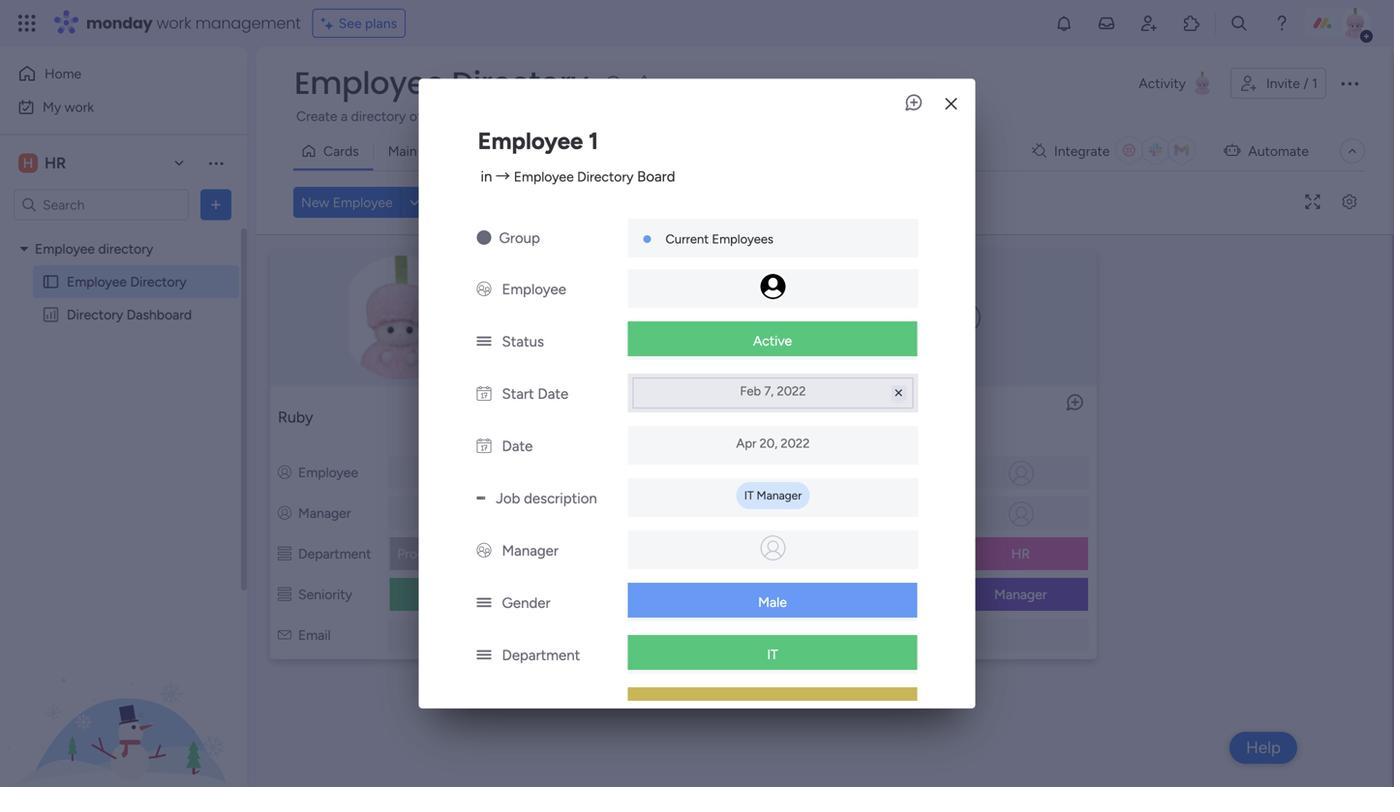 Task type: vqa. For each thing, say whether or not it's contained in the screenshot.


Task type: locate. For each thing, give the bounding box(es) containing it.
card cover image image for ruby
[[283, 256, 520, 380]]

job description
[[496, 490, 598, 507]]

job
[[496, 490, 521, 507]]

help button
[[1230, 732, 1298, 764]]

0 vertical spatial hr
[[45, 154, 66, 172]]

work right "my" on the top left of the page
[[65, 99, 94, 115]]

card cover image image
[[283, 256, 520, 380], [566, 256, 802, 380], [950, 302, 981, 333]]

v2 status outline image up v2 email column icon
[[842, 587, 856, 603]]

it down the apr
[[745, 489, 754, 503]]

my work
[[43, 99, 94, 115]]

row group
[[261, 239, 1389, 673]]

v2 multiple person column image for manager
[[477, 542, 492, 560]]

close image
[[946, 97, 958, 111]]

date
[[538, 385, 569, 403], [502, 438, 533, 455]]

2 v2 status outline image from the left
[[842, 587, 856, 603]]

1 v2 status image from the top
[[477, 595, 492, 612]]

1 vertical spatial employee directory
[[67, 274, 187, 290]]

0 vertical spatial employee 1
[[478, 127, 599, 155]]

1 vertical spatial hr
[[1012, 546, 1031, 562]]

rubys email link
[[420, 629, 495, 644]]

the right "during"
[[769, 108, 789, 124]]

automate
[[1249, 143, 1310, 159]]

employee down group
[[502, 281, 567, 298]]

work
[[157, 12, 191, 34], [65, 99, 94, 115]]

0 vertical spatial level
[[739, 587, 767, 603]]

2 v2 multiple person column image from the top
[[477, 542, 492, 560]]

1 v2 status image from the top
[[477, 333, 492, 350]]

description
[[524, 490, 598, 507]]

directory up past
[[452, 62, 589, 105]]

1 vertical spatial work
[[65, 99, 94, 115]]

dapulse person column image for manager
[[560, 505, 574, 522]]

each
[[601, 108, 631, 124]]

gender
[[502, 595, 551, 612]]

directory
[[452, 62, 589, 105], [578, 168, 634, 185], [130, 274, 187, 290], [67, 307, 123, 323]]

directory right public dashboard icon
[[67, 307, 123, 323]]

v2 multiple person column image down v2 sun image at top
[[477, 281, 492, 298]]

1 vertical spatial mid-
[[745, 699, 773, 715]]

see
[[339, 15, 362, 31], [883, 107, 907, 124]]

employee 1 down employees.
[[478, 127, 599, 155]]

during
[[727, 108, 766, 124]]

employee right new
[[333, 194, 393, 211]]

0 horizontal spatial directory
[[98, 241, 153, 257]]

see for see more
[[883, 107, 907, 124]]

0 horizontal spatial mid-
[[711, 587, 739, 603]]

add view image
[[479, 144, 486, 158]]

1 horizontal spatial dapulse person column image
[[560, 505, 574, 522]]

0 horizontal spatial the
[[769, 108, 789, 124]]

dapulse date column image left start
[[477, 385, 492, 403]]

it down male
[[767, 646, 779, 663]]

0 horizontal spatial hr
[[45, 154, 66, 172]]

work right monday
[[157, 12, 191, 34]]

hr inside workspace selection element
[[45, 154, 66, 172]]

v2 status image
[[477, 333, 492, 350], [477, 699, 492, 717]]

employee left 3
[[842, 408, 911, 427]]

v2 status outline image
[[278, 587, 292, 603], [842, 587, 856, 603]]

dapulse date column image for start date
[[477, 385, 492, 403]]

1 inside dialog
[[589, 127, 599, 155]]

v2 sun image
[[477, 229, 492, 247]]

0 horizontal spatial v2 status outline image
[[278, 587, 292, 603]]

1 horizontal spatial the
[[1208, 108, 1229, 124]]

0 vertical spatial 1
[[1313, 75, 1318, 92]]

1 vertical spatial directory
[[98, 241, 153, 257]]

email right v2 email column image
[[298, 627, 331, 644]]

v2 status image
[[477, 595, 492, 612], [477, 647, 492, 664]]

1 horizontal spatial level
[[773, 699, 801, 715]]

v2 status image left gender
[[477, 595, 492, 612]]

create a directory of current and past employees. each applicant hired during the recruitment process can automatically be moved to this board using the automation center.
[[296, 108, 1347, 124]]

1 vertical spatial mid-level
[[745, 699, 801, 715]]

the
[[769, 108, 789, 124], [1208, 108, 1229, 124]]

1 horizontal spatial hr
[[1012, 546, 1031, 562]]

apps image
[[1183, 14, 1202, 33]]

1 horizontal spatial work
[[157, 12, 191, 34]]

board
[[638, 168, 676, 185]]

0 vertical spatial 2022
[[777, 383, 807, 399]]

and
[[473, 108, 496, 124]]

2022 right 7,
[[777, 383, 807, 399]]

v2 status image down rubys email link
[[477, 647, 492, 664]]

2 v2 status image from the top
[[477, 647, 492, 664]]

level
[[739, 587, 767, 603], [773, 699, 801, 715]]

it for it
[[767, 646, 779, 663]]

manager for dapulse person column image for ruby
[[298, 505, 351, 522]]

see left more
[[883, 107, 907, 124]]

lottie animation element
[[0, 592, 247, 788]]

v2 multiple person column image
[[477, 281, 492, 298], [477, 542, 492, 560]]

v2 status outline image down v2 status outline icon at the bottom
[[278, 587, 292, 603]]

list box
[[0, 229, 247, 593]]

the right using
[[1208, 108, 1229, 124]]

2 horizontal spatial 1
[[1313, 75, 1318, 92]]

apr 20, 2022
[[737, 436, 810, 451]]

0 vertical spatial v2 status image
[[477, 333, 492, 350]]

automatically
[[944, 108, 1025, 124]]

see inside see plans button
[[339, 15, 362, 31]]

1 horizontal spatial it
[[767, 646, 779, 663]]

plans
[[365, 15, 397, 31]]

0 horizontal spatial see
[[339, 15, 362, 31]]

dapulse date column image up v2 dropdown column image
[[477, 438, 492, 455]]

process
[[868, 108, 915, 124]]

1 vertical spatial v2 multiple person column image
[[477, 542, 492, 560]]

1 vertical spatial v2 status image
[[477, 647, 492, 664]]

employee directory up current
[[294, 62, 589, 105]]

manager for dapulse person column icon associated with manager
[[581, 505, 633, 522]]

in → employee directory board
[[481, 168, 676, 185]]

help image
[[1273, 14, 1292, 33]]

0 vertical spatial v2 multiple person column image
[[477, 281, 492, 298]]

see left plans
[[339, 15, 362, 31]]

employee up public board image
[[35, 241, 95, 257]]

settings image
[[1335, 195, 1366, 210]]

0 horizontal spatial work
[[65, 99, 94, 115]]

/
[[1304, 75, 1309, 92]]

autopilot image
[[1225, 138, 1241, 163]]

1 vertical spatial see
[[883, 107, 907, 124]]

hr
[[45, 154, 66, 172], [1012, 546, 1031, 562]]

1 horizontal spatial date
[[538, 385, 569, 403]]

1 vertical spatial level
[[773, 699, 801, 715]]

employee right →
[[514, 168, 574, 185]]

1 vertical spatial it
[[767, 646, 779, 663]]

manager for employee 3 dapulse person column image
[[863, 505, 915, 522]]

2 v2 status image from the top
[[477, 699, 492, 717]]

0 horizontal spatial level
[[739, 587, 767, 603]]

angle down image
[[410, 195, 419, 210]]

1 horizontal spatial directory
[[351, 108, 406, 124]]

date right start
[[538, 385, 569, 403]]

1 vertical spatial date
[[502, 438, 533, 455]]

see for see plans
[[339, 15, 362, 31]]

email
[[298, 627, 331, 644], [863, 627, 895, 644], [461, 629, 491, 644]]

0 vertical spatial work
[[157, 12, 191, 34]]

0 horizontal spatial card cover image image
[[283, 256, 520, 380]]

0 vertical spatial employee directory
[[294, 62, 589, 105]]

mid-level
[[711, 587, 767, 603], [745, 699, 801, 715]]

email right v2 email column icon
[[863, 627, 895, 644]]

v2 status image down rubys email
[[477, 699, 492, 717]]

option
[[0, 232, 247, 235]]

search everything image
[[1230, 14, 1250, 33]]

employee down past
[[478, 127, 583, 155]]

0 horizontal spatial dapulse person column image
[[278, 464, 292, 481]]

0 vertical spatial mid-level
[[711, 587, 767, 603]]

seniority for manager
[[863, 587, 917, 603]]

employee inside button
[[333, 194, 393, 211]]

department for hr
[[863, 546, 936, 562]]

card cover image image for employee 1
[[566, 256, 802, 380]]

employee directory up directory dashboard
[[67, 274, 187, 290]]

it for it manager
[[745, 489, 754, 503]]

1 vertical spatial dapulse date column image
[[477, 438, 492, 455]]

0 horizontal spatial 1
[[589, 127, 599, 155]]

1 v2 status outline image from the left
[[278, 587, 292, 603]]

0 vertical spatial it
[[745, 489, 754, 503]]

1 dapulse date column image from the top
[[477, 385, 492, 403]]

work for my
[[65, 99, 94, 115]]

department
[[298, 546, 371, 562], [581, 546, 654, 562], [863, 546, 936, 562], [502, 647, 580, 664]]

employee inside in → employee directory board
[[514, 168, 574, 185]]

0 vertical spatial see
[[339, 15, 362, 31]]

employee down employee directory
[[67, 274, 127, 290]]

employee 1
[[478, 127, 599, 155], [560, 408, 639, 427]]

3
[[915, 408, 923, 427]]

0 vertical spatial date
[[538, 385, 569, 403]]

1 vertical spatial v2 status image
[[477, 699, 492, 717]]

open full screen image
[[1298, 195, 1329, 210]]

moved
[[1047, 108, 1089, 124]]

directory right a
[[351, 108, 406, 124]]

it manager
[[745, 489, 802, 503]]

seniority inside employee 1 dialog
[[502, 699, 560, 717]]

dapulse person column image for employee 3
[[842, 505, 856, 522]]

activity
[[1139, 75, 1187, 92]]

mid-level inside row group
[[711, 587, 767, 603]]

see inside see more link
[[883, 107, 907, 124]]

help
[[1247, 738, 1282, 758]]

directory
[[351, 108, 406, 124], [98, 241, 153, 257]]

invite / 1 button
[[1231, 68, 1327, 99]]

directory inside in → employee directory board
[[578, 168, 634, 185]]

1 v2 multiple person column image from the top
[[477, 281, 492, 298]]

employee 1 inside dialog
[[478, 127, 599, 155]]

create
[[296, 108, 338, 124]]

start
[[502, 385, 534, 403]]

cards button
[[294, 136, 374, 167]]

date down start
[[502, 438, 533, 455]]

1 horizontal spatial employee directory
[[294, 62, 589, 105]]

work inside button
[[65, 99, 94, 115]]

2 horizontal spatial email
[[863, 627, 895, 644]]

0 horizontal spatial employee directory
[[67, 274, 187, 290]]

2 vertical spatial 1
[[633, 408, 639, 427]]

2 dapulse date column image from the top
[[477, 438, 492, 455]]

v2 status image left status
[[477, 333, 492, 350]]

in
[[481, 168, 492, 185]]

20,
[[760, 436, 778, 451]]

see plans button
[[313, 9, 406, 38]]

0 vertical spatial dapulse person column image
[[278, 464, 292, 481]]

mid-
[[711, 587, 739, 603], [745, 699, 773, 715]]

dapulse person column image right job
[[560, 505, 574, 522]]

1 vertical spatial dapulse person column image
[[560, 505, 574, 522]]

email for ruby
[[298, 627, 331, 644]]

1 vertical spatial 1
[[589, 127, 599, 155]]

v2 status outline image for ruby
[[278, 587, 292, 603]]

employee down ruby
[[298, 464, 358, 481]]

employee down employee 3
[[863, 464, 923, 481]]

directory left board
[[578, 168, 634, 185]]

v2 multiple person column image up executive
[[477, 542, 492, 560]]

mid-level inside employee 1 dialog
[[745, 699, 801, 715]]

dapulse person column image for ruby
[[278, 505, 292, 522]]

0 vertical spatial dapulse date column image
[[477, 385, 492, 403]]

hired
[[693, 108, 724, 124]]

public dashboard image
[[42, 306, 60, 324]]

rubys
[[423, 629, 458, 644]]

0 horizontal spatial email
[[298, 627, 331, 644]]

1 horizontal spatial mid-
[[745, 699, 773, 715]]

notifications image
[[1055, 14, 1074, 33]]

manager
[[757, 489, 802, 503], [298, 505, 351, 522], [581, 505, 633, 522], [863, 505, 915, 522], [502, 542, 559, 560], [995, 587, 1048, 603]]

department inside employee 1 dialog
[[502, 647, 580, 664]]

v2 status image for status
[[477, 333, 492, 350]]

1 horizontal spatial v2 status outline image
[[842, 587, 856, 603]]

v2 status outline image for employee 3
[[842, 587, 856, 603]]

2022 right 20,
[[781, 436, 810, 451]]

to
[[1092, 108, 1105, 124]]

inbox image
[[1098, 14, 1117, 33]]

0 horizontal spatial it
[[745, 489, 754, 503]]

employee down start date
[[560, 408, 629, 427]]

production management
[[397, 546, 547, 562]]

dapulse person column image down ruby
[[278, 464, 292, 481]]

add to favorites image
[[635, 73, 654, 93]]

dapulse person column image
[[278, 464, 292, 481], [560, 505, 574, 522]]

1 horizontal spatial see
[[883, 107, 907, 124]]

0 vertical spatial mid-
[[711, 587, 739, 603]]

employees
[[712, 231, 774, 247]]

0 vertical spatial v2 status image
[[477, 595, 492, 612]]

dapulse date column image
[[477, 385, 492, 403], [477, 438, 492, 455]]

it
[[745, 489, 754, 503], [767, 646, 779, 663]]

dapulse person column image
[[842, 464, 856, 481], [278, 505, 292, 522], [842, 505, 856, 522]]

employee
[[294, 62, 444, 105], [478, 127, 583, 155], [514, 168, 574, 185], [333, 194, 393, 211], [35, 241, 95, 257], [67, 274, 127, 290], [502, 281, 567, 298], [560, 408, 629, 427], [842, 408, 911, 427], [298, 464, 358, 481], [581, 464, 641, 481], [863, 464, 923, 481]]

v2 email column image
[[278, 627, 292, 644]]

1 vertical spatial 2022
[[781, 436, 810, 451]]

1 horizontal spatial card cover image image
[[566, 256, 802, 380]]

employee 1 down start date
[[560, 408, 639, 427]]

employee directory inside "list box"
[[67, 274, 187, 290]]

directory down "search in workspace" field
[[98, 241, 153, 257]]

email right rubys
[[461, 629, 491, 644]]

employee directory
[[294, 62, 589, 105], [67, 274, 187, 290]]

2022
[[777, 383, 807, 399], [781, 436, 810, 451]]



Task type: describe. For each thing, give the bounding box(es) containing it.
be
[[1029, 108, 1044, 124]]

feb
[[741, 383, 762, 399]]

hr inside row group
[[1012, 546, 1031, 562]]

seniority for mid-level
[[502, 699, 560, 717]]

list box containing employee directory
[[0, 229, 247, 593]]

Search in workspace field
[[41, 194, 162, 216]]

home button
[[12, 58, 208, 89]]

see more
[[883, 107, 941, 124]]

new employee
[[301, 194, 393, 211]]

7,
[[765, 383, 774, 399]]

1 horizontal spatial 1
[[633, 408, 639, 427]]

employee up a
[[294, 62, 444, 105]]

dapulse person column image for employee
[[278, 464, 292, 481]]

v2 multiple person column image for employee
[[477, 281, 492, 298]]

main table
[[388, 143, 452, 159]]

employee directory
[[35, 241, 153, 257]]

dapulse date column image for date
[[477, 438, 492, 455]]

rubys email
[[423, 629, 491, 644]]

select product image
[[17, 14, 37, 33]]

monday work management
[[86, 12, 301, 34]]

0 vertical spatial directory
[[351, 108, 406, 124]]

0 horizontal spatial date
[[502, 438, 533, 455]]

v2 status outline image
[[278, 546, 292, 562]]

employee 1 dialog
[[419, 79, 976, 788]]

current employees
[[666, 231, 774, 247]]

board
[[1134, 108, 1169, 124]]

status
[[502, 333, 544, 350]]

recruitment
[[793, 108, 864, 124]]

level inside employee 1 dialog
[[773, 699, 801, 715]]

monday
[[86, 12, 153, 34]]

mid- inside employee 1 dialog
[[745, 699, 773, 715]]

email for employee 3
[[863, 627, 895, 644]]

group
[[499, 229, 540, 247]]

v2 status image for gender
[[477, 595, 492, 612]]

1 inside button
[[1313, 75, 1318, 92]]

1 the from the left
[[769, 108, 789, 124]]

management
[[195, 12, 301, 34]]

Employee Directory field
[[290, 62, 593, 105]]

level inside row group
[[739, 587, 767, 603]]

dashboard
[[127, 307, 192, 323]]

lottie animation image
[[0, 592, 247, 788]]

of
[[410, 108, 422, 124]]

2 the from the left
[[1208, 108, 1229, 124]]

2022 for apr 20, 2022
[[781, 436, 810, 451]]

see plans
[[339, 15, 397, 31]]

executive
[[427, 587, 487, 603]]

2022 for feb 7, 2022
[[777, 383, 807, 399]]

workspace selection element
[[18, 152, 69, 175]]

2 horizontal spatial card cover image image
[[950, 302, 981, 333]]

v2 dropdown column image
[[477, 490, 486, 507]]

more
[[910, 107, 941, 124]]

v2 status image for seniority
[[477, 699, 492, 717]]

my work button
[[12, 92, 208, 123]]

invite members image
[[1140, 14, 1160, 33]]

workspace image
[[18, 153, 38, 174]]

ruby anderson image
[[1341, 8, 1372, 39]]

employee directory link
[[514, 168, 634, 185]]

start date
[[502, 385, 569, 403]]

new
[[301, 194, 330, 211]]

v2 email column image
[[842, 627, 856, 644]]

invite / 1
[[1267, 75, 1318, 92]]

ruby
[[278, 408, 313, 427]]

can
[[919, 108, 941, 124]]

using
[[1173, 108, 1205, 124]]

dapulse integrations image
[[1033, 144, 1047, 158]]

production
[[397, 546, 464, 562]]

show board description image
[[602, 74, 625, 93]]

h
[[23, 155, 33, 171]]

main table button
[[374, 136, 467, 167]]

row group containing ruby
[[261, 239, 1389, 673]]

directory dashboard
[[67, 307, 192, 323]]

current
[[666, 231, 709, 247]]

cards
[[324, 143, 359, 159]]

invite
[[1267, 75, 1301, 92]]

apr
[[737, 436, 757, 451]]

public board image
[[42, 273, 60, 291]]

collapse board header image
[[1346, 143, 1361, 159]]

caret down image
[[20, 242, 28, 256]]

a
[[341, 108, 348, 124]]

active
[[754, 333, 793, 349]]

this
[[1108, 108, 1131, 124]]

table
[[421, 143, 452, 159]]

home
[[45, 65, 82, 82]]

manager for v2 multiple person column icon related to manager
[[502, 542, 559, 560]]

management
[[468, 546, 547, 562]]

work for monday
[[157, 12, 191, 34]]

new employee button
[[294, 187, 401, 218]]

seniority for executive
[[298, 587, 353, 603]]

department for production management
[[298, 546, 371, 562]]

center.
[[1305, 108, 1347, 124]]

1 horizontal spatial email
[[461, 629, 491, 644]]

feb 7, 2022
[[741, 383, 807, 399]]

v2 status image for department
[[477, 647, 492, 664]]

see more link
[[882, 106, 943, 125]]

department for it
[[502, 647, 580, 664]]

male
[[759, 594, 787, 611]]

applicant
[[634, 108, 690, 124]]

automation
[[1232, 108, 1302, 124]]

my
[[43, 99, 61, 115]]

employees.
[[529, 108, 597, 124]]

directory up dashboard on the top left of the page
[[130, 274, 187, 290]]

past
[[499, 108, 525, 124]]

→
[[496, 168, 511, 185]]

main
[[388, 143, 417, 159]]

1 vertical spatial employee 1
[[560, 408, 639, 427]]

current
[[426, 108, 470, 124]]

activity button
[[1132, 68, 1223, 99]]

integrate
[[1055, 143, 1111, 159]]

employee up description
[[581, 464, 641, 481]]

employee 3
[[842, 408, 923, 427]]



